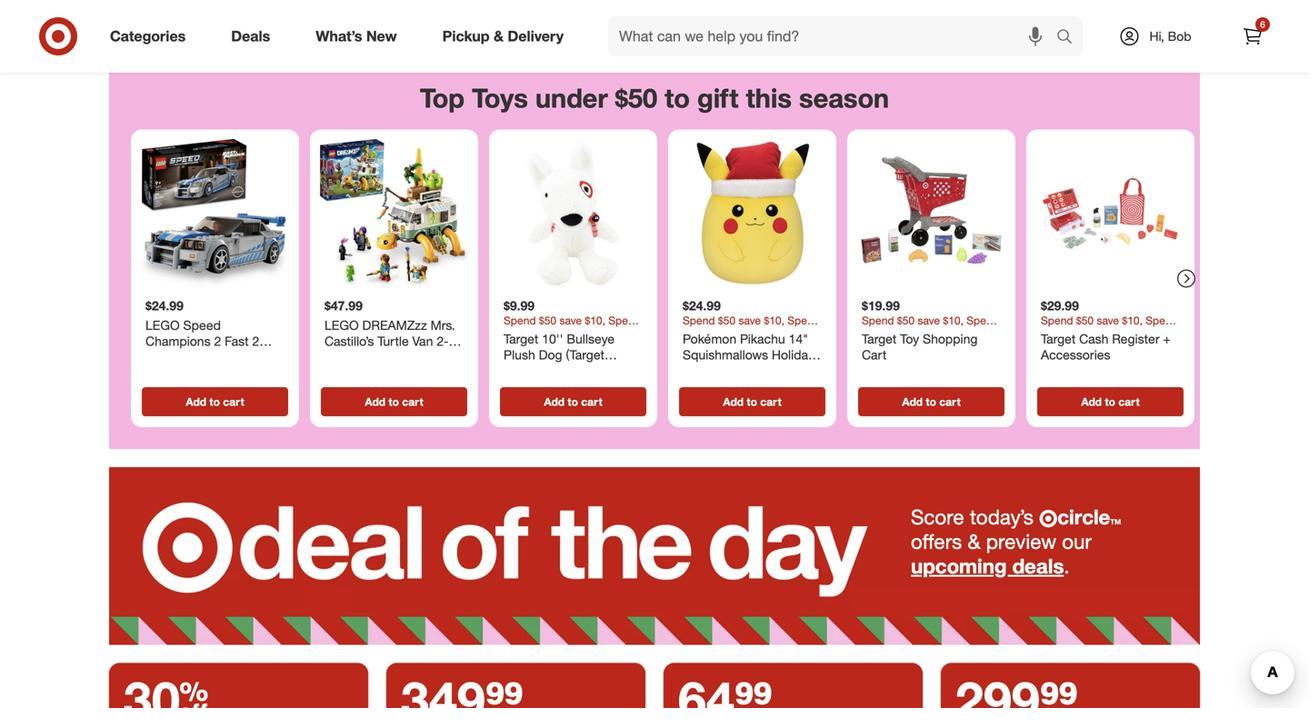 Task type: locate. For each thing, give the bounding box(es) containing it.
cash
[[1080, 331, 1109, 347]]

2 target from the left
[[862, 331, 897, 347]]

bullseye
[[567, 331, 615, 347]]

0 horizontal spatial plush
[[504, 347, 536, 363]]

2 add to cart from the left
[[365, 395, 424, 409]]

categories
[[110, 27, 186, 45]]

add for target cash register + accessories
[[1082, 395, 1103, 409]]

cart for target cash register + accessories
[[1119, 395, 1140, 409]]

4 cart from the left
[[761, 395, 782, 409]]

0 horizontal spatial target
[[504, 331, 539, 347]]

6 add from the left
[[1082, 395, 1103, 409]]

to for pokémon pikachu 14" squishmallows holiday plush
[[747, 395, 758, 409]]

target cash register + accessories
[[1042, 331, 1171, 363]]

top
[[420, 82, 465, 114]]

building
[[335, 349, 382, 365]]

$24.99 link
[[138, 137, 292, 384]]

accessories
[[1042, 347, 1111, 363]]

add to cart for target 10'' bullseye plush dog (target exclusive)
[[544, 395, 603, 409]]

van
[[413, 333, 433, 349]]

1 add to cart from the left
[[186, 395, 244, 409]]

add to cart
[[186, 395, 244, 409], [365, 395, 424, 409], [544, 395, 603, 409], [723, 395, 782, 409], [903, 395, 961, 409], [1082, 395, 1140, 409]]

preview
[[987, 529, 1057, 554]]

what's new link
[[300, 16, 420, 56]]

mrs.
[[431, 317, 455, 333]]

this
[[746, 82, 792, 114]]

6 cart from the left
[[1119, 395, 1140, 409]]

2 add from the left
[[365, 395, 386, 409]]

1
[[325, 349, 332, 365]]

add
[[186, 395, 207, 409], [365, 395, 386, 409], [544, 395, 565, 409], [723, 395, 744, 409], [903, 395, 923, 409], [1082, 395, 1103, 409]]

toy
[[901, 331, 920, 347], [385, 349, 404, 365]]

lego dreamzzz mrs. castillo's turtle van 2-in-1 building toy 71456 image
[[317, 137, 471, 290]]

cart
[[223, 395, 244, 409], [402, 395, 424, 409], [582, 395, 603, 409], [761, 395, 782, 409], [940, 395, 961, 409], [1119, 395, 1140, 409]]

4 add to cart from the left
[[723, 395, 782, 409]]

& right pickup
[[494, 27, 504, 45]]

4 add to cart button from the left
[[680, 387, 826, 416]]

5 add to cart from the left
[[903, 395, 961, 409]]

3 add to cart button from the left
[[500, 387, 647, 416]]

in-
[[449, 333, 464, 349]]

gift
[[698, 82, 739, 114]]

target for target 10'' bullseye plush dog (target exclusive)
[[504, 331, 539, 347]]

& inside score today's ◎ circle tm offers & preview our upcoming deals .
[[968, 529, 981, 554]]

toy right cart
[[901, 331, 920, 347]]

add to cart for pokémon pikachu 14" squishmallows holiday plush
[[723, 395, 782, 409]]

2 add to cart button from the left
[[321, 387, 468, 416]]

3 add from the left
[[544, 395, 565, 409]]

3 add to cart from the left
[[544, 395, 603, 409]]

new
[[366, 27, 397, 45]]

1 target from the left
[[504, 331, 539, 347]]

target inside target toy shopping cart
[[862, 331, 897, 347]]

5 cart from the left
[[940, 395, 961, 409]]

5 add to cart button from the left
[[859, 387, 1005, 416]]

What can we help you find? suggestions appear below search field
[[609, 16, 1062, 56]]

register
[[1113, 331, 1160, 347]]

add for target toy shopping cart
[[903, 395, 923, 409]]

cart for target toy shopping cart
[[940, 395, 961, 409]]

target cash register + accessories image
[[1034, 137, 1188, 290]]

pikachu
[[740, 331, 786, 347]]

10''
[[542, 331, 564, 347]]

$47.99 lego dreamzzz mrs. castillo's turtle van 2-in- 1 building toy 71456
[[325, 298, 464, 365]]

add to cart button for target toy shopping cart
[[859, 387, 1005, 416]]

1 add to cart button from the left
[[142, 387, 288, 416]]

add to cart button
[[142, 387, 288, 416], [321, 387, 468, 416], [500, 387, 647, 416], [680, 387, 826, 416], [859, 387, 1005, 416], [1038, 387, 1184, 416]]

add to cart for lego dreamzzz mrs. castillo's turtle van 2-in- 1 building toy 71456
[[365, 395, 424, 409]]

1 horizontal spatial toy
[[901, 331, 920, 347]]

what's
[[316, 27, 362, 45]]

upcoming
[[911, 554, 1007, 579]]

+
[[1164, 331, 1171, 347]]

target
[[504, 331, 539, 347], [862, 331, 897, 347], [1042, 331, 1076, 347]]

0 horizontal spatial toy
[[385, 349, 404, 365]]

target 10'' bullseye plush dog (target exclusive) image
[[497, 137, 650, 290]]

1 horizontal spatial target
[[862, 331, 897, 347]]

castillo's
[[325, 333, 374, 349]]

$47.99
[[325, 298, 363, 314]]

6 add to cart button from the left
[[1038, 387, 1184, 416]]

0 vertical spatial toy
[[901, 331, 920, 347]]

dog
[[539, 347, 563, 363]]

to
[[665, 82, 690, 114], [210, 395, 220, 409], [389, 395, 399, 409], [568, 395, 578, 409], [747, 395, 758, 409], [926, 395, 937, 409], [1106, 395, 1116, 409]]

target down the $19.99
[[862, 331, 897, 347]]

2 cart from the left
[[402, 395, 424, 409]]

4 add from the left
[[723, 395, 744, 409]]

3 target from the left
[[1042, 331, 1076, 347]]

cart for target 10'' bullseye plush dog (target exclusive)
[[582, 395, 603, 409]]

& right the offers
[[968, 529, 981, 554]]

target toy shopping cart image
[[855, 137, 1009, 290]]

holiday
[[772, 347, 815, 363]]

to for lego dreamzzz mrs. castillo's turtle van 2-in- 1 building toy 71456
[[389, 395, 399, 409]]

add to cart button for lego dreamzzz mrs. castillo's turtle van 2-in- 1 building toy 71456
[[321, 387, 468, 416]]

add to cart button for pokémon pikachu 14" squishmallows holiday plush
[[680, 387, 826, 416]]

6 add to cart from the left
[[1082, 395, 1140, 409]]

hi, bob
[[1150, 28, 1192, 44]]

target inside target 10'' bullseye plush dog (target exclusive)
[[504, 331, 539, 347]]

target inside target cash register + accessories
[[1042, 331, 1076, 347]]

search
[[1049, 29, 1093, 47]]

1 horizontal spatial $24.99
[[683, 298, 721, 314]]

categories link
[[95, 16, 209, 56]]

deals
[[231, 27, 270, 45]]

5 add from the left
[[903, 395, 923, 409]]

plush
[[504, 347, 536, 363], [683, 363, 715, 379]]

toy left the 71456
[[385, 349, 404, 365]]

0 horizontal spatial &
[[494, 27, 504, 45]]

target toy shopping cart
[[862, 331, 978, 363]]

toys
[[472, 82, 528, 114]]

plush down pokémon
[[683, 363, 715, 379]]

&
[[494, 27, 504, 45], [968, 529, 981, 554]]

dreamzzz
[[362, 317, 427, 333]]

1 vertical spatial toy
[[385, 349, 404, 365]]

3 cart from the left
[[582, 395, 603, 409]]

target for target toy shopping cart
[[862, 331, 897, 347]]

target for target cash register + accessories
[[1042, 331, 1076, 347]]

$24.99
[[146, 298, 184, 314], [683, 298, 721, 314]]

target left 10'' on the left top of the page
[[504, 331, 539, 347]]

plush left dog
[[504, 347, 536, 363]]

target down $29.99
[[1042, 331, 1076, 347]]

1 vertical spatial &
[[968, 529, 981, 554]]

(target
[[566, 347, 605, 363]]

0 horizontal spatial $24.99
[[146, 298, 184, 314]]

turtle
[[378, 333, 409, 349]]

1 horizontal spatial &
[[968, 529, 981, 554]]

2 horizontal spatial target
[[1042, 331, 1076, 347]]

1 horizontal spatial plush
[[683, 363, 715, 379]]

pickup & delivery
[[443, 27, 564, 45]]

cart
[[862, 347, 887, 363]]

.
[[1065, 554, 1070, 579]]



Task type: vqa. For each thing, say whether or not it's contained in the screenshot.
Dog at the left
yes



Task type: describe. For each thing, give the bounding box(es) containing it.
target 10'' bullseye plush dog (target exclusive)
[[504, 331, 615, 379]]

score today's ◎ circle tm offers & preview our upcoming deals .
[[911, 505, 1122, 579]]

1 add from the left
[[186, 395, 207, 409]]

to for target cash register + accessories
[[1106, 395, 1116, 409]]

plush inside pokémon pikachu 14" squishmallows holiday plush
[[683, 363, 715, 379]]

advertisement region
[[109, 0, 1201, 48]]

season
[[800, 82, 890, 114]]

what's new
[[316, 27, 397, 45]]

lego
[[325, 317, 359, 333]]

add to cart button for target 10'' bullseye plush dog (target exclusive)
[[500, 387, 647, 416]]

squishmallows
[[683, 347, 769, 363]]

◎
[[1040, 509, 1058, 528]]

pickup
[[443, 27, 490, 45]]

circle
[[1058, 505, 1111, 530]]

pickup & delivery link
[[427, 16, 587, 56]]

add to cart button for target cash register + accessories
[[1038, 387, 1184, 416]]

target deal of the day image
[[109, 467, 1201, 645]]

carousel region
[[109, 67, 1201, 467]]

pokémon pikachu 14" squishmallows holiday plush
[[683, 331, 815, 379]]

$50
[[616, 82, 658, 114]]

today's
[[970, 505, 1034, 530]]

6 link
[[1233, 16, 1274, 56]]

0 vertical spatial &
[[494, 27, 504, 45]]

our
[[1063, 529, 1092, 554]]

toy inside target toy shopping cart
[[901, 331, 920, 347]]

add for target 10'' bullseye plush dog (target exclusive)
[[544, 395, 565, 409]]

score
[[911, 505, 965, 530]]

hi,
[[1150, 28, 1165, 44]]

add for lego dreamzzz mrs. castillo's turtle van 2-in- 1 building toy 71456
[[365, 395, 386, 409]]

to for target 10'' bullseye plush dog (target exclusive)
[[568, 395, 578, 409]]

$9.99
[[504, 298, 535, 314]]

to for target toy shopping cart
[[926, 395, 937, 409]]

add for pokémon pikachu 14" squishmallows holiday plush
[[723, 395, 744, 409]]

search button
[[1049, 16, 1093, 60]]

1 $24.99 from the left
[[146, 298, 184, 314]]

cart for pokémon pikachu 14" squishmallows holiday plush
[[761, 395, 782, 409]]

deals
[[1013, 554, 1065, 579]]

under
[[536, 82, 608, 114]]

14"
[[789, 331, 809, 347]]

cart for lego dreamzzz mrs. castillo's turtle van 2-in- 1 building toy 71456
[[402, 395, 424, 409]]

delivery
[[508, 27, 564, 45]]

bob
[[1169, 28, 1192, 44]]

$29.99
[[1042, 298, 1080, 314]]

deals link
[[216, 16, 293, 56]]

tm
[[1111, 518, 1122, 527]]

shopping
[[923, 331, 978, 347]]

add to cart for target toy shopping cart
[[903, 395, 961, 409]]

pokémon
[[683, 331, 737, 347]]

offers
[[911, 529, 963, 554]]

exclusive)
[[504, 363, 561, 379]]

71456
[[408, 349, 443, 365]]

add to cart for target cash register + accessories
[[1082, 395, 1140, 409]]

lego speed champions 2 fast 2 furious nissan skyline gt-r (r34) 76917 image
[[138, 137, 292, 290]]

top toys under $50 to gift this season
[[420, 82, 890, 114]]

1 cart from the left
[[223, 395, 244, 409]]

plush inside target 10'' bullseye plush dog (target exclusive)
[[504, 347, 536, 363]]

2-
[[437, 333, 449, 349]]

toy inside $47.99 lego dreamzzz mrs. castillo's turtle van 2-in- 1 building toy 71456
[[385, 349, 404, 365]]

$19.99
[[862, 298, 900, 314]]

pokémon pikachu 14" squishmallows holiday plush image
[[676, 137, 830, 290]]

6
[[1261, 19, 1266, 30]]

2 $24.99 from the left
[[683, 298, 721, 314]]



